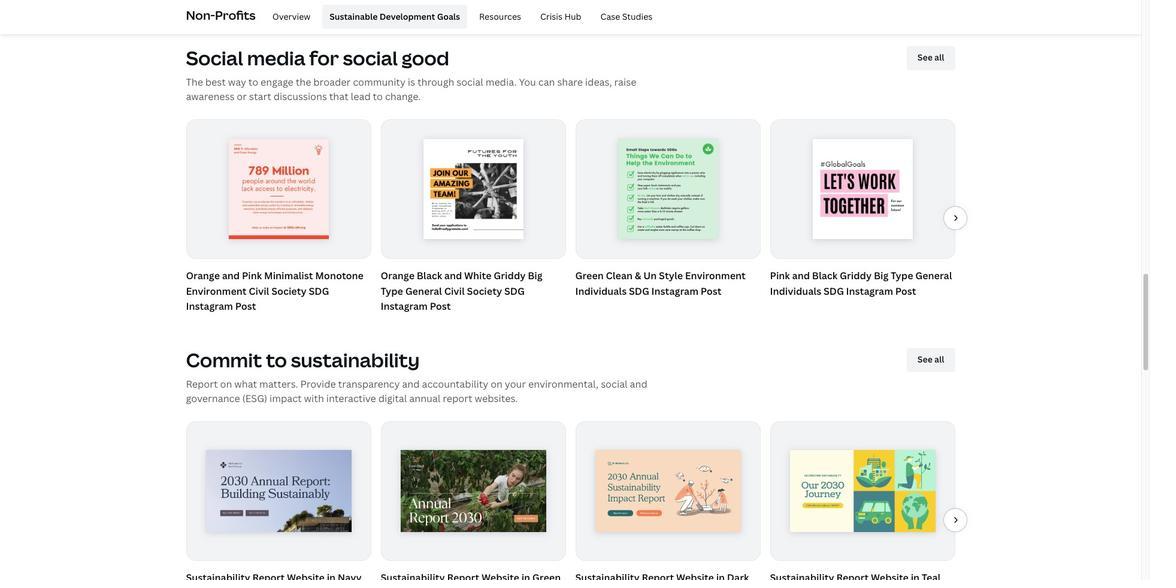Task type: locate. For each thing, give the bounding box(es) containing it.
general inside orange black and white griddy big type general civil society sdg instagram post
[[406, 284, 442, 298]]

0 horizontal spatial pink
[[242, 269, 262, 282]]

resources link
[[472, 5, 529, 29]]

3 sdg from the left
[[629, 284, 650, 298]]

1 vertical spatial general
[[406, 284, 442, 298]]

2 big from the left
[[875, 269, 889, 282]]

post inside 'green clean & un style environment individuals sdg instagram post'
[[701, 284, 722, 298]]

change.
[[385, 90, 421, 103]]

the
[[296, 75, 311, 89]]

is
[[408, 75, 415, 89]]

goals
[[437, 11, 460, 22]]

and
[[222, 269, 240, 282], [445, 269, 462, 282], [793, 269, 811, 282], [402, 377, 420, 391], [630, 377, 648, 391]]

2 griddy from the left
[[840, 269, 872, 282]]

for
[[310, 45, 339, 71]]

post inside pink and black griddy big type general individuals sdg instagram post
[[896, 284, 917, 298]]

or
[[237, 90, 247, 103]]

2 vertical spatial social
[[601, 377, 628, 391]]

2 orange from the left
[[381, 269, 415, 282]]

2 black from the left
[[813, 269, 838, 282]]

0 horizontal spatial griddy
[[494, 269, 526, 282]]

on up websites.
[[491, 377, 503, 391]]

to up the start
[[249, 75, 259, 89]]

0 vertical spatial type
[[891, 269, 914, 282]]

case studies
[[601, 11, 653, 22]]

1 civil from the left
[[249, 284, 269, 298]]

way
[[228, 75, 246, 89]]

2 civil from the left
[[445, 284, 465, 298]]

0 vertical spatial general
[[916, 269, 953, 282]]

1 horizontal spatial orange
[[381, 269, 415, 282]]

style
[[659, 269, 683, 282]]

accountability
[[422, 377, 489, 391]]

post inside orange black and white griddy big type general civil society sdg instagram post
[[430, 300, 451, 313]]

post
[[701, 284, 722, 298], [896, 284, 917, 298], [235, 300, 256, 313], [430, 300, 451, 313]]

environment inside 'green clean & un style environment individuals sdg instagram post'
[[686, 269, 746, 282]]

1 horizontal spatial individuals
[[771, 284, 822, 298]]

case studies link
[[594, 5, 660, 29]]

on up the governance
[[220, 377, 232, 391]]

1 vertical spatial type
[[381, 284, 403, 298]]

0 vertical spatial environment
[[686, 269, 746, 282]]

instagram
[[652, 284, 699, 298], [847, 284, 894, 298], [186, 300, 233, 313], [381, 300, 428, 313]]

society down white at left
[[467, 284, 502, 298]]

1 horizontal spatial social
[[457, 75, 484, 89]]

society
[[272, 284, 307, 298], [467, 284, 502, 298]]

1 black from the left
[[417, 269, 442, 282]]

1 orange from the left
[[186, 269, 220, 282]]

on
[[220, 377, 232, 391], [491, 377, 503, 391]]

0 horizontal spatial big
[[528, 269, 543, 282]]

1 horizontal spatial environment
[[686, 269, 746, 282]]

sustainable development goals
[[330, 11, 460, 22]]

minimalist
[[264, 269, 313, 282]]

discussions
[[274, 90, 327, 103]]

1 horizontal spatial pink
[[771, 269, 791, 282]]

environment
[[686, 269, 746, 282], [186, 284, 247, 298]]

menu bar
[[261, 5, 660, 29]]

good
[[402, 45, 450, 71]]

social
[[343, 45, 398, 71], [457, 75, 484, 89], [601, 377, 628, 391]]

social media for social good the best way to engage the broader community is through social media. you can share ideas, raise awareness or start discussions that lead to change.
[[186, 45, 637, 103]]

1 horizontal spatial black
[[813, 269, 838, 282]]

0 horizontal spatial social
[[343, 45, 398, 71]]

2 horizontal spatial social
[[601, 377, 628, 391]]

2 society from the left
[[467, 284, 502, 298]]

society inside orange black and white griddy big type general civil society sdg instagram post
[[467, 284, 502, 298]]

sustainable development goals link
[[323, 5, 468, 29]]

1 horizontal spatial general
[[916, 269, 953, 282]]

environment inside orange and pink minimalist monotone environment civil society sdg instagram post
[[186, 284, 247, 298]]

1 horizontal spatial to
[[266, 347, 287, 373]]

awareness
[[186, 90, 235, 103]]

0 horizontal spatial environment
[[186, 284, 247, 298]]

0 horizontal spatial society
[[272, 284, 307, 298]]

with
[[304, 392, 324, 405]]

transparency
[[338, 377, 400, 391]]

orange black and white griddy big type general civil society sdg instagram post
[[381, 269, 543, 313]]

0 horizontal spatial black
[[417, 269, 442, 282]]

community
[[353, 75, 406, 89]]

your
[[505, 377, 526, 391]]

crisis
[[541, 11, 563, 22]]

2 horizontal spatial to
[[373, 90, 383, 103]]

big inside pink and black griddy big type general individuals sdg instagram post
[[875, 269, 889, 282]]

pink
[[242, 269, 262, 282], [771, 269, 791, 282]]

report
[[443, 392, 473, 405]]

1 vertical spatial environment
[[186, 284, 247, 298]]

interactive
[[327, 392, 376, 405]]

environment for instagram
[[186, 284, 247, 298]]

non-
[[186, 7, 215, 23]]

griddy inside pink and black griddy big type general individuals sdg instagram post
[[840, 269, 872, 282]]

crisis hub link
[[533, 5, 589, 29]]

black
[[417, 269, 442, 282], [813, 269, 838, 282]]

media
[[247, 45, 306, 71]]

governance
[[186, 392, 240, 405]]

individuals
[[576, 284, 627, 298], [771, 284, 822, 298]]

to down community
[[373, 90, 383, 103]]

1 individuals from the left
[[576, 284, 627, 298]]

orange inside orange and pink minimalist monotone environment civil society sdg instagram post
[[186, 269, 220, 282]]

individuals inside pink and black griddy big type general individuals sdg instagram post
[[771, 284, 822, 298]]

1 horizontal spatial on
[[491, 377, 503, 391]]

social up community
[[343, 45, 398, 71]]

1 pink from the left
[[242, 269, 262, 282]]

resources
[[480, 11, 522, 22]]

sdg inside orange black and white griddy big type general civil society sdg instagram post
[[505, 284, 525, 298]]

0 horizontal spatial civil
[[249, 284, 269, 298]]

1 society from the left
[[272, 284, 307, 298]]

social
[[186, 45, 243, 71]]

civil down white at left
[[445, 284, 465, 298]]

social left media.
[[457, 75, 484, 89]]

2 sdg from the left
[[505, 284, 525, 298]]

case
[[601, 11, 621, 22]]

to up matters.
[[266, 347, 287, 373]]

0 horizontal spatial individuals
[[576, 284, 627, 298]]

0 horizontal spatial on
[[220, 377, 232, 391]]

1 horizontal spatial big
[[875, 269, 889, 282]]

0 horizontal spatial to
[[249, 75, 259, 89]]

sdg inside pink and black griddy big type general individuals sdg instagram post
[[824, 284, 845, 298]]

1 griddy from the left
[[494, 269, 526, 282]]

big
[[528, 269, 543, 282], [875, 269, 889, 282]]

1 big from the left
[[528, 269, 543, 282]]

engage
[[261, 75, 294, 89]]

orange for orange and pink minimalist monotone environment civil society sdg instagram post
[[186, 269, 220, 282]]

commit to sustainability report on what matters. provide transparency and accountability on your environmental, social and governance (esg) impact with interactive digital annual report websites.
[[186, 347, 648, 405]]

to
[[249, 75, 259, 89], [373, 90, 383, 103], [266, 347, 287, 373]]

1 horizontal spatial society
[[467, 284, 502, 298]]

4 sdg from the left
[[824, 284, 845, 298]]

civil down minimalist
[[249, 284, 269, 298]]

society down minimalist
[[272, 284, 307, 298]]

overview link
[[265, 5, 318, 29]]

2 pink from the left
[[771, 269, 791, 282]]

sdg
[[309, 284, 329, 298], [505, 284, 525, 298], [629, 284, 650, 298], [824, 284, 845, 298]]

type
[[891, 269, 914, 282], [381, 284, 403, 298]]

orange for orange black and white griddy big type general civil society sdg instagram post
[[381, 269, 415, 282]]

0 horizontal spatial general
[[406, 284, 442, 298]]

(esg)
[[243, 392, 267, 405]]

1 sdg from the left
[[309, 284, 329, 298]]

griddy
[[494, 269, 526, 282], [840, 269, 872, 282]]

orange and pink minimalist monotone environment civil society sdg instagram post
[[186, 269, 364, 313]]

1 horizontal spatial type
[[891, 269, 914, 282]]

2 individuals from the left
[[771, 284, 822, 298]]

0 horizontal spatial orange
[[186, 269, 220, 282]]

orange
[[186, 269, 220, 282], [381, 269, 415, 282]]

instagram inside 'green clean & un style environment individuals sdg instagram post'
[[652, 284, 699, 298]]

2 on from the left
[[491, 377, 503, 391]]

instagram inside pink and black griddy big type general individuals sdg instagram post
[[847, 284, 894, 298]]

sustainable
[[330, 11, 378, 22]]

2 vertical spatial to
[[266, 347, 287, 373]]

general
[[916, 269, 953, 282], [406, 284, 442, 298]]

orange black and white griddy big type general civil society sdg instagram post link
[[381, 269, 566, 315]]

1 horizontal spatial civil
[[445, 284, 465, 298]]

1 horizontal spatial griddy
[[840, 269, 872, 282]]

1 on from the left
[[220, 377, 232, 391]]

black inside orange black and white griddy big type general civil society sdg instagram post
[[417, 269, 442, 282]]

orange inside orange black and white griddy big type general civil society sdg instagram post
[[381, 269, 415, 282]]

digital
[[379, 392, 407, 405]]

0 horizontal spatial type
[[381, 284, 403, 298]]

social right the environmental,
[[601, 377, 628, 391]]

that
[[330, 90, 349, 103]]

civil inside orange black and white griddy big type general civil society sdg instagram post
[[445, 284, 465, 298]]

raise
[[615, 75, 637, 89]]

civil
[[249, 284, 269, 298], [445, 284, 465, 298]]

through
[[418, 75, 455, 89]]

1 vertical spatial social
[[457, 75, 484, 89]]

and inside orange black and white griddy big type general civil society sdg instagram post
[[445, 269, 462, 282]]

crisis hub
[[541, 11, 582, 22]]



Task type: describe. For each thing, give the bounding box(es) containing it.
pink inside orange and pink minimalist monotone environment civil society sdg instagram post
[[242, 269, 262, 282]]

websites.
[[475, 392, 518, 405]]

menu bar containing overview
[[261, 5, 660, 29]]

society inside orange and pink minimalist monotone environment civil society sdg instagram post
[[272, 284, 307, 298]]

type inside pink and black griddy big type general individuals sdg instagram post
[[891, 269, 914, 282]]

broader
[[314, 75, 351, 89]]

general inside pink and black griddy big type general individuals sdg instagram post
[[916, 269, 953, 282]]

you
[[519, 75, 536, 89]]

report
[[186, 377, 218, 391]]

post inside orange and pink minimalist monotone environment civil society sdg instagram post
[[235, 300, 256, 313]]

share
[[558, 75, 583, 89]]

ideas,
[[586, 75, 612, 89]]

social inside commit to sustainability report on what matters. provide transparency and accountability on your environmental, social and governance (esg) impact with interactive digital annual report websites.
[[601, 377, 628, 391]]

the
[[186, 75, 203, 89]]

black inside pink and black griddy big type general individuals sdg instagram post
[[813, 269, 838, 282]]

overview
[[273, 11, 311, 22]]

annual
[[410, 392, 441, 405]]

impact
[[270, 392, 302, 405]]

green clean & un style environment individuals sdg instagram post image
[[618, 139, 719, 239]]

can
[[539, 75, 555, 89]]

pink inside pink and black griddy big type general individuals sdg instagram post
[[771, 269, 791, 282]]

0 vertical spatial social
[[343, 45, 398, 71]]

environment for post
[[686, 269, 746, 282]]

what
[[235, 377, 257, 391]]

orange and pink minimalist monotone environment civil society sdg instagram post link
[[186, 269, 371, 315]]

pink and black griddy big type general individuals sdg instagram post link
[[771, 269, 956, 299]]

monotone
[[315, 269, 364, 282]]

griddy inside orange black and white griddy big type general civil society sdg instagram post
[[494, 269, 526, 282]]

clean
[[606, 269, 633, 282]]

environmental,
[[529, 377, 599, 391]]

matters.
[[260, 377, 298, 391]]

0 vertical spatial to
[[249, 75, 259, 89]]

studies
[[623, 11, 653, 22]]

best
[[205, 75, 226, 89]]

type inside orange black and white griddy big type general civil society sdg instagram post
[[381, 284, 403, 298]]

and inside pink and black griddy big type general individuals sdg instagram post
[[793, 269, 811, 282]]

green clean & un style environment individuals sdg instagram post link
[[576, 269, 761, 299]]

media.
[[486, 75, 517, 89]]

instagram inside orange and pink minimalist monotone environment civil society sdg instagram post
[[186, 300, 233, 313]]

civil inside orange and pink minimalist monotone environment civil society sdg instagram post
[[249, 284, 269, 298]]

provide
[[301, 377, 336, 391]]

lead
[[351, 90, 371, 103]]

start
[[249, 90, 272, 103]]

sustainability
[[291, 347, 420, 373]]

pink and black griddy big type general individuals sdg instagram post image
[[813, 139, 913, 239]]

hub
[[565, 11, 582, 22]]

green
[[576, 269, 604, 282]]

sdg inside 'green clean & un style environment individuals sdg instagram post'
[[629, 284, 650, 298]]

development
[[380, 11, 435, 22]]

and inside orange and pink minimalist monotone environment civil society sdg instagram post
[[222, 269, 240, 282]]

profits
[[215, 7, 256, 23]]

pink and black griddy big type general individuals sdg instagram post
[[771, 269, 953, 298]]

big inside orange black and white griddy big type general civil society sdg instagram post
[[528, 269, 543, 282]]

to inside commit to sustainability report on what matters. provide transparency and accountability on your environmental, social and governance (esg) impact with interactive digital annual report websites.
[[266, 347, 287, 373]]

sdg inside orange and pink minimalist monotone environment civil society sdg instagram post
[[309, 284, 329, 298]]

white
[[465, 269, 492, 282]]

individuals inside 'green clean & un style environment individuals sdg instagram post'
[[576, 284, 627, 298]]

orange black and white griddy big type general civil society sdg instagram post image
[[423, 139, 524, 239]]

non-profits
[[186, 7, 256, 23]]

green clean & un style environment individuals sdg instagram post
[[576, 269, 746, 298]]

un
[[644, 269, 657, 282]]

orange and pink minimalist monotone environment civil society sdg instagram post image
[[229, 139, 329, 239]]

&
[[635, 269, 642, 282]]

commit
[[186, 347, 262, 373]]

instagram inside orange black and white griddy big type general civil society sdg instagram post
[[381, 300, 428, 313]]

1 vertical spatial to
[[373, 90, 383, 103]]



Task type: vqa. For each thing, say whether or not it's contained in the screenshot.
THE RIGHT
no



